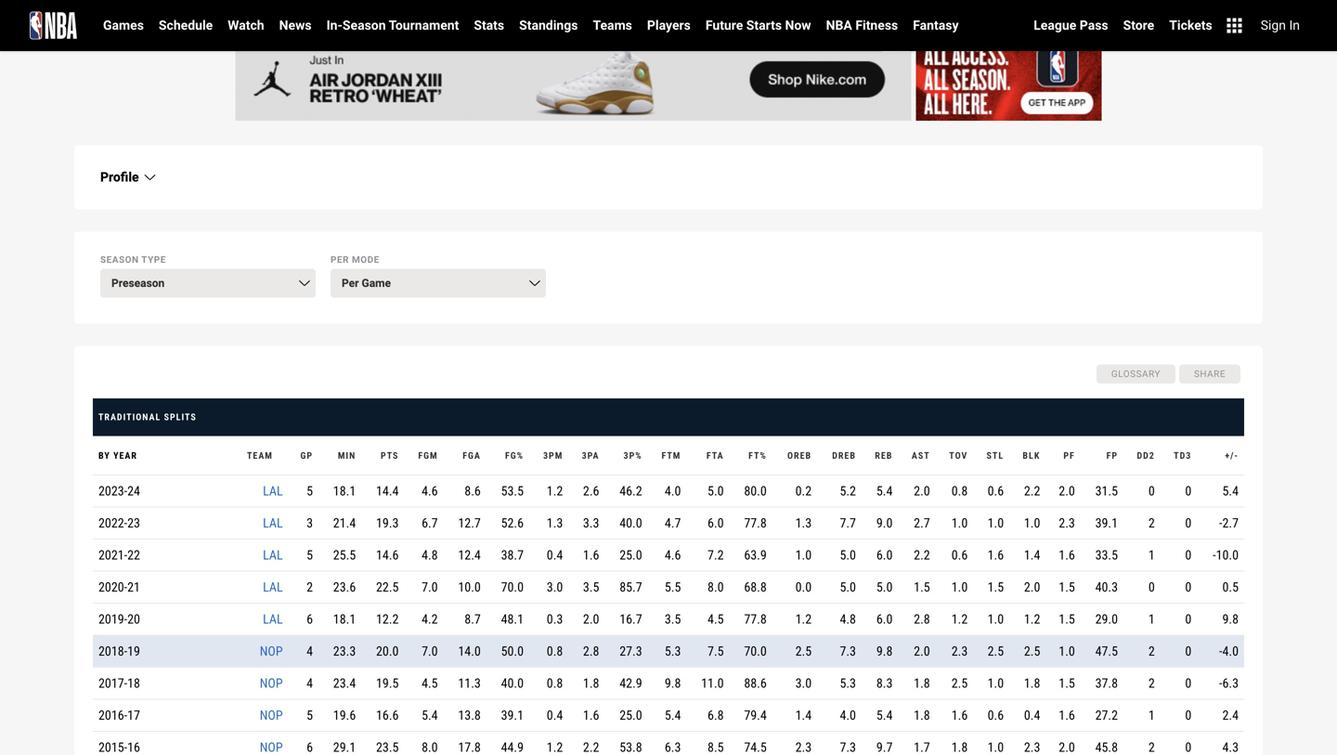 Task type: vqa. For each thing, say whether or not it's contained in the screenshot.


Task type: describe. For each thing, give the bounding box(es) containing it.
2017-18
[[98, 676, 140, 691]]

blk
[[1023, 450, 1041, 461]]

1 vertical spatial 0.6
[[952, 547, 968, 563]]

24
[[127, 483, 140, 499]]

tickets link
[[1162, 0, 1220, 51]]

2023-24
[[98, 483, 140, 499]]

5 for 18.1
[[307, 483, 313, 499]]

19.3
[[376, 515, 399, 531]]

3
[[307, 515, 313, 531]]

1.5 for 1.2
[[1059, 611, 1075, 627]]

min
[[338, 450, 356, 461]]

standings
[[519, 18, 578, 33]]

2022-23
[[98, 515, 140, 531]]

46.2
[[620, 483, 642, 499]]

-6.3
[[1219, 676, 1239, 691]]

48.1
[[501, 611, 524, 627]]

nop for 29.1
[[260, 740, 283, 755]]

traditional splits
[[98, 411, 197, 422]]

0 for -6.3
[[1185, 676, 1192, 691]]

5.0 right the 0.0
[[840, 579, 856, 595]]

19.5
[[376, 676, 399, 691]]

glossary
[[1112, 368, 1161, 379]]

0 vertical spatial 6.3
[[1223, 676, 1239, 691]]

8.6
[[465, 483, 481, 499]]

0 vertical spatial 4.5
[[708, 611, 724, 627]]

2015-
[[98, 740, 127, 755]]

league
[[1034, 18, 1077, 33]]

pf
[[1064, 450, 1075, 461]]

td3
[[1174, 450, 1192, 461]]

1.5 for 1.0
[[1059, 579, 1075, 595]]

1 horizontal spatial 2.2
[[914, 547, 930, 563]]

1 vertical spatial 39.1
[[501, 708, 524, 723]]

nop for 19.6
[[260, 708, 283, 723]]

1 horizontal spatial 9.8
[[877, 643, 893, 659]]

7.3 for 9.7
[[840, 740, 856, 755]]

2020-
[[98, 579, 127, 595]]

5.4 down 8.3
[[877, 708, 893, 723]]

1.8 right 8.3
[[914, 676, 930, 691]]

0 vertical spatial 1.4
[[1024, 547, 1041, 563]]

14.6
[[376, 547, 399, 563]]

0 vertical spatial 2.8
[[914, 611, 930, 627]]

31.5
[[1096, 483, 1118, 499]]

3pm
[[543, 450, 563, 461]]

1 advertisement region from the left
[[235, 37, 912, 121]]

games link
[[96, 0, 151, 51]]

0 for 0.5
[[1185, 579, 1192, 595]]

2 horizontal spatial 9.8
[[1223, 611, 1239, 627]]

12.7
[[458, 515, 481, 531]]

- for 4.0
[[1219, 643, 1223, 659]]

0 down dd2
[[1149, 483, 1155, 499]]

2 1.3 from the left
[[796, 515, 812, 531]]

16
[[127, 740, 140, 755]]

0.6 for 0.8
[[988, 483, 1004, 499]]

future starts now link
[[698, 0, 819, 51]]

league pass
[[1034, 18, 1109, 33]]

8.7
[[465, 611, 481, 627]]

nba
[[826, 18, 852, 33]]

3p%
[[624, 450, 642, 461]]

19.6
[[333, 708, 356, 723]]

6.0 for 1.2
[[877, 611, 893, 627]]

0.4 for 38.7
[[547, 547, 563, 563]]

schedule
[[159, 18, 213, 33]]

25.0 for 5.4
[[620, 708, 642, 723]]

1 horizontal spatial 4.0
[[840, 708, 856, 723]]

now
[[785, 18, 811, 33]]

-2.7
[[1219, 515, 1239, 531]]

5.4 up -2.7
[[1223, 483, 1239, 499]]

1 for 33.5
[[1149, 547, 1155, 563]]

watch
[[228, 18, 264, 33]]

players link
[[640, 0, 698, 51]]

nop link for 19.6
[[260, 708, 283, 723]]

2 for 1.7
[[1149, 740, 1155, 755]]

2023-
[[98, 483, 127, 499]]

2018-19
[[98, 643, 140, 659]]

0 vertical spatial 0.8
[[952, 483, 968, 499]]

4.3
[[1223, 740, 1239, 755]]

0.0
[[796, 579, 812, 595]]

5.0 down 7.7 at the bottom
[[840, 547, 856, 563]]

sign in button
[[1254, 0, 1308, 51]]

nop link for 23.3
[[260, 643, 283, 659]]

0 horizontal spatial 8.0
[[422, 740, 438, 755]]

per
[[331, 254, 349, 265]]

23.4
[[333, 676, 356, 691]]

29.0
[[1096, 611, 1118, 627]]

share
[[1194, 368, 1226, 379]]

18.1 for 12.2
[[333, 611, 356, 627]]

45.8
[[1096, 740, 1118, 755]]

0 vertical spatial 39.1
[[1096, 515, 1118, 531]]

5.4 left 13.8
[[422, 708, 438, 723]]

22.5
[[376, 579, 399, 595]]

0 horizontal spatial 10.0
[[458, 579, 481, 595]]

20
[[127, 611, 140, 627]]

0 vertical spatial 3.0
[[547, 579, 563, 595]]

- for 6.3
[[1219, 676, 1223, 691]]

ft%
[[749, 450, 767, 461]]

in-
[[327, 18, 343, 33]]

0.6 for 1.6
[[988, 708, 1004, 723]]

ftm
[[662, 450, 681, 461]]

0 vertical spatial 8.0
[[708, 579, 724, 595]]

year
[[113, 450, 137, 461]]

2017-
[[98, 676, 127, 691]]

1 1.3 from the left
[[547, 515, 563, 531]]

players
[[647, 18, 691, 33]]

1 horizontal spatial 4.8
[[840, 611, 856, 627]]

games
[[103, 18, 144, 33]]

fitness
[[856, 18, 898, 33]]

1.5 for 2.5
[[1059, 676, 1075, 691]]

type
[[141, 254, 166, 265]]

affiliates image
[[1228, 18, 1242, 33]]

1 horizontal spatial 70.0
[[744, 643, 767, 659]]

lal for 19.3
[[263, 515, 283, 531]]

standings link
[[512, 0, 586, 51]]

stl
[[987, 450, 1004, 461]]

- for 10.0
[[1213, 547, 1216, 563]]

5.0 down fta in the bottom right of the page
[[708, 483, 724, 499]]

watch link
[[220, 0, 272, 51]]

63.9
[[744, 547, 767, 563]]

dd2
[[1137, 450, 1155, 461]]

2 advertisement region from the left
[[916, 37, 1102, 121]]

gp
[[300, 450, 313, 461]]

29.1
[[333, 740, 356, 755]]

pass
[[1080, 18, 1109, 33]]

1 vertical spatial 5.3
[[840, 676, 856, 691]]

starts
[[747, 18, 782, 33]]

0.8 for 88.6
[[547, 676, 563, 691]]

0.4 for 39.1
[[547, 708, 563, 723]]

23.5
[[376, 740, 399, 755]]

in
[[1290, 18, 1300, 33]]

0 for -4.0
[[1185, 643, 1192, 659]]

0 for 2.4
[[1185, 708, 1192, 723]]

19
[[127, 643, 140, 659]]

0 horizontal spatial 4.0
[[665, 483, 681, 499]]

in-season tournament
[[327, 18, 459, 33]]

6.0 for 1.0
[[877, 547, 893, 563]]

4.7
[[665, 515, 681, 531]]

pts
[[381, 450, 399, 461]]

1 vertical spatial 40.0
[[501, 676, 524, 691]]

33.5
[[1096, 547, 1118, 563]]

1.8 left 42.9
[[583, 676, 599, 691]]

3.3
[[583, 515, 599, 531]]

77.8 for 4.5
[[744, 611, 767, 627]]

lal for 14.6
[[263, 547, 283, 563]]

2019-20
[[98, 611, 140, 627]]

14.0
[[458, 643, 481, 659]]

0.5
[[1223, 579, 1239, 595]]

6 for 29.1
[[307, 740, 313, 755]]

2 left 23.6 at left bottom
[[307, 579, 313, 595]]

stats link
[[467, 0, 512, 51]]

2 2.7 from the left
[[1223, 515, 1239, 531]]

6.7
[[422, 515, 438, 531]]

traditional
[[98, 411, 161, 422]]

nba fitness
[[826, 18, 898, 33]]

2 for 2.0
[[1149, 643, 1155, 659]]

1.8 up 1.7
[[914, 708, 930, 723]]



Task type: locate. For each thing, give the bounding box(es) containing it.
5.3
[[665, 643, 681, 659], [840, 676, 856, 691]]

0 vertical spatial 70.0
[[501, 579, 524, 595]]

future starts now
[[706, 18, 811, 33]]

5 up 3
[[307, 483, 313, 499]]

25.0
[[620, 547, 642, 563], [620, 708, 642, 723]]

3 lal link from the top
[[263, 547, 283, 563]]

10.0 down the 12.4
[[458, 579, 481, 595]]

share button
[[1180, 364, 1241, 383]]

0 vertical spatial 6
[[307, 611, 313, 627]]

1.3 left the 3.3
[[547, 515, 563, 531]]

6.3
[[1223, 676, 1239, 691], [665, 740, 681, 755]]

7.3 for 9.8
[[840, 643, 856, 659]]

1 vertical spatial 1
[[1149, 611, 1155, 627]]

23
[[127, 515, 140, 531]]

2 for 1.8
[[1149, 676, 1155, 691]]

advertisement region down standings
[[235, 37, 912, 121]]

0 left 4.3
[[1185, 740, 1192, 755]]

lal for 12.2
[[263, 611, 283, 627]]

nop link for 29.1
[[260, 740, 283, 755]]

4.0
[[665, 483, 681, 499], [1223, 643, 1239, 659], [840, 708, 856, 723]]

1 horizontal spatial 6.3
[[1223, 676, 1239, 691]]

6.3 right 53.8
[[665, 740, 681, 755]]

25.0 down 42.9
[[620, 708, 642, 723]]

7.0 down the 4.2
[[422, 643, 438, 659]]

38.7
[[501, 547, 524, 563]]

2.7 up -10.0
[[1223, 515, 1239, 531]]

5 for 19.6
[[307, 708, 313, 723]]

2.6
[[583, 483, 599, 499]]

nop for 23.4
[[260, 676, 283, 691]]

4.6 down 4.7
[[665, 547, 681, 563]]

3.5 down 5.5
[[665, 611, 681, 627]]

nop link left 23.4
[[260, 676, 283, 691]]

nop link left 19.6
[[260, 708, 283, 723]]

13.8
[[458, 708, 481, 723]]

4.6 up 6.7 at the bottom left of the page
[[422, 483, 438, 499]]

teams
[[593, 18, 632, 33]]

4 nop link from the top
[[260, 740, 283, 755]]

1 77.8 from the top
[[744, 515, 767, 531]]

2 lal from the top
[[263, 515, 283, 531]]

2 vertical spatial 5
[[307, 708, 313, 723]]

0 horizontal spatial advertisement region
[[235, 37, 912, 121]]

advertisement region
[[235, 37, 912, 121], [916, 37, 1102, 121]]

7.0 for 14.0
[[422, 643, 438, 659]]

7.2
[[708, 547, 724, 563]]

1 lal from the top
[[263, 483, 283, 499]]

5.4 up 9.0
[[877, 483, 893, 499]]

1 5 from the top
[[307, 483, 313, 499]]

0.8 for 70.0
[[547, 643, 563, 659]]

0 vertical spatial 7.0
[[422, 579, 438, 595]]

4 for 23.3
[[307, 643, 313, 659]]

5.4
[[877, 483, 893, 499], [1223, 483, 1239, 499], [422, 708, 438, 723], [665, 708, 681, 723], [877, 708, 893, 723]]

1 vertical spatial 6.3
[[665, 740, 681, 755]]

nop link left 29.1
[[260, 740, 283, 755]]

5 for 25.5
[[307, 547, 313, 563]]

5 down 3
[[307, 547, 313, 563]]

2 lal link from the top
[[263, 515, 283, 531]]

2 nop link from the top
[[260, 676, 283, 691]]

1 horizontal spatial 3.5
[[665, 611, 681, 627]]

44.9
[[501, 740, 524, 755]]

1.8 right 1.7
[[952, 740, 968, 755]]

2.3
[[1059, 515, 1075, 531], [952, 643, 968, 659], [796, 740, 812, 755], [1024, 740, 1041, 755]]

1.4
[[1024, 547, 1041, 563], [796, 708, 812, 723]]

6.0
[[708, 515, 724, 531], [877, 547, 893, 563], [877, 611, 893, 627]]

2018-
[[98, 643, 127, 659]]

5.3 left 8.3
[[840, 676, 856, 691]]

1 vertical spatial 9.8
[[877, 643, 893, 659]]

0 horizontal spatial 1.4
[[796, 708, 812, 723]]

6 for 18.1
[[307, 611, 313, 627]]

0 horizontal spatial 2.2
[[583, 740, 599, 755]]

4.5 up 7.5
[[708, 611, 724, 627]]

1 7.3 from the top
[[840, 643, 856, 659]]

2019-
[[98, 611, 127, 627]]

1 horizontal spatial 4.6
[[665, 547, 681, 563]]

3.0 up 0.3
[[547, 579, 563, 595]]

season
[[343, 18, 386, 33], [100, 254, 139, 265]]

12.4
[[458, 547, 481, 563]]

0 horizontal spatial 3.5
[[583, 579, 599, 595]]

6 left 29.1
[[307, 740, 313, 755]]

season left "tournament"
[[343, 18, 386, 33]]

1 vertical spatial 70.0
[[744, 643, 767, 659]]

17
[[127, 708, 140, 723]]

2 down dd2
[[1149, 515, 1155, 531]]

fantasy link
[[906, 0, 966, 51]]

1 7.0 from the top
[[422, 579, 438, 595]]

teams link
[[586, 0, 640, 51]]

1 vertical spatial 8.0
[[422, 740, 438, 755]]

3 nop link from the top
[[260, 708, 283, 723]]

fantasy
[[913, 18, 959, 33]]

1 horizontal spatial 2.8
[[914, 611, 930, 627]]

0 vertical spatial 1
[[1149, 547, 1155, 563]]

2 7.3 from the top
[[840, 740, 856, 755]]

5.5
[[665, 579, 681, 595]]

0 left the 0.5
[[1185, 579, 1192, 595]]

2016-17
[[98, 708, 140, 723]]

- for 2.7
[[1219, 515, 1223, 531]]

5.0 down 9.0
[[877, 579, 893, 595]]

1 vertical spatial 1.4
[[796, 708, 812, 723]]

4.6
[[422, 483, 438, 499], [665, 547, 681, 563]]

nop left 23.3
[[260, 643, 283, 659]]

3 1 from the top
[[1149, 708, 1155, 723]]

5
[[307, 483, 313, 499], [307, 547, 313, 563], [307, 708, 313, 723]]

nop left 19.6
[[260, 708, 283, 723]]

9.0
[[877, 515, 893, 531]]

0 horizontal spatial 40.0
[[501, 676, 524, 691]]

1 horizontal spatial 10.0
[[1216, 547, 1239, 563]]

1 horizontal spatial 40.0
[[620, 515, 642, 531]]

7.7
[[840, 515, 856, 531]]

25.0 up 85.7
[[620, 547, 642, 563]]

1 vertical spatial 7.3
[[840, 740, 856, 755]]

2 18.1 from the top
[[333, 611, 356, 627]]

lal link for 22.5
[[263, 579, 283, 595]]

1 vertical spatial 2.8
[[583, 643, 599, 659]]

20.0
[[376, 643, 399, 659]]

1 horizontal spatial 5.3
[[840, 676, 856, 691]]

5.3 right the 27.3
[[665, 643, 681, 659]]

1 vertical spatial 4.5
[[422, 676, 438, 691]]

0 horizontal spatial 6.3
[[665, 740, 681, 755]]

8.3
[[877, 676, 893, 691]]

1 vertical spatial 25.0
[[620, 708, 642, 723]]

0 vertical spatial 10.0
[[1216, 547, 1239, 563]]

5 lal from the top
[[263, 611, 283, 627]]

0 vertical spatial 3.5
[[583, 579, 599, 595]]

lal link for 14.4
[[263, 483, 283, 499]]

9.8 up 8.3
[[877, 643, 893, 659]]

1 horizontal spatial 1.4
[[1024, 547, 1041, 563]]

sign in
[[1261, 18, 1300, 33]]

lal link for 12.2
[[263, 611, 283, 627]]

70.0 down 38.7
[[501, 579, 524, 595]]

0.4 left 27.2
[[1024, 708, 1041, 723]]

future
[[706, 18, 743, 33]]

0 horizontal spatial 4.6
[[422, 483, 438, 499]]

advertisement region down "league"
[[916, 37, 1102, 121]]

1.4 right 79.4
[[796, 708, 812, 723]]

2 vertical spatial 1
[[1149, 708, 1155, 723]]

3.0 right 88.6
[[796, 676, 812, 691]]

1 vertical spatial 4.0
[[1223, 643, 1239, 659]]

1 18.1 from the top
[[333, 483, 356, 499]]

0 right 29.0
[[1185, 611, 1192, 627]]

1.8 left 37.8
[[1024, 676, 1041, 691]]

1 vertical spatial 10.0
[[458, 579, 481, 595]]

1 horizontal spatial 1.3
[[796, 515, 812, 531]]

+/-
[[1225, 450, 1239, 461]]

2 right "47.5"
[[1149, 643, 1155, 659]]

10.0 down -2.7
[[1216, 547, 1239, 563]]

-10.0
[[1213, 547, 1239, 563]]

1 vertical spatial 0.8
[[547, 643, 563, 659]]

2 right 37.8
[[1149, 676, 1155, 691]]

reb
[[875, 450, 893, 461]]

1 vertical spatial 3.0
[[796, 676, 812, 691]]

0 vertical spatial 40.0
[[620, 515, 642, 531]]

2 25.0 from the top
[[620, 708, 642, 723]]

0 vertical spatial 6.0
[[708, 515, 724, 531]]

14.4
[[376, 483, 399, 499]]

1 vertical spatial 3.5
[[665, 611, 681, 627]]

3 lal from the top
[[263, 547, 283, 563]]

3 nop from the top
[[260, 708, 283, 723]]

0 horizontal spatial 9.8
[[665, 676, 681, 691]]

2 vertical spatial 0.6
[[988, 708, 1004, 723]]

1 lal link from the top
[[263, 483, 283, 499]]

fp
[[1107, 450, 1118, 461]]

2 vertical spatial 6.0
[[877, 611, 893, 627]]

40.0 down 50.0
[[501, 676, 524, 691]]

4
[[307, 643, 313, 659], [307, 676, 313, 691]]

8.0 down 7.2
[[708, 579, 724, 595]]

nop for 23.3
[[260, 643, 283, 659]]

0 horizontal spatial 2.8
[[583, 643, 599, 659]]

lal for 14.4
[[263, 483, 283, 499]]

6.3 up the 2.4
[[1223, 676, 1239, 691]]

5 left 19.6
[[307, 708, 313, 723]]

2 vertical spatial 2.2
[[583, 740, 599, 755]]

tov
[[949, 450, 968, 461]]

47.5
[[1096, 643, 1118, 659]]

0 left -2.7
[[1185, 515, 1192, 531]]

18.1 up 21.4
[[333, 483, 356, 499]]

0 horizontal spatial season
[[100, 254, 139, 265]]

2 vertical spatial 9.8
[[665, 676, 681, 691]]

nop left 23.4
[[260, 676, 283, 691]]

0.4 right 13.8
[[547, 708, 563, 723]]

25.0 for 4.6
[[620, 547, 642, 563]]

0.4
[[547, 547, 563, 563], [547, 708, 563, 723], [1024, 708, 1041, 723]]

3.5 left 85.7
[[583, 579, 599, 595]]

1 nop from the top
[[260, 643, 283, 659]]

4 lal from the top
[[263, 579, 283, 595]]

0 vertical spatial 0.6
[[988, 483, 1004, 499]]

1 vertical spatial 18.1
[[333, 611, 356, 627]]

1 6 from the top
[[307, 611, 313, 627]]

lal
[[263, 483, 283, 499], [263, 515, 283, 531], [263, 547, 283, 563], [263, 579, 283, 595], [263, 611, 283, 627]]

53.5
[[501, 483, 524, 499]]

1.8
[[583, 676, 599, 691], [914, 676, 930, 691], [1024, 676, 1041, 691], [914, 708, 930, 723], [952, 740, 968, 755]]

39.1 up "44.9"
[[501, 708, 524, 723]]

team
[[247, 450, 273, 461]]

0 left -10.0
[[1185, 547, 1192, 563]]

1 2.7 from the left
[[914, 515, 930, 531]]

0 horizontal spatial 5.3
[[665, 643, 681, 659]]

1 4 from the top
[[307, 643, 313, 659]]

nba logo image
[[30, 12, 77, 39]]

0 vertical spatial 4.8
[[422, 547, 438, 563]]

season type
[[100, 254, 166, 265]]

3.0
[[547, 579, 563, 595], [796, 676, 812, 691]]

0 vertical spatial 9.8
[[1223, 611, 1239, 627]]

nop link left 23.3
[[260, 643, 283, 659]]

0 vertical spatial 25.0
[[620, 547, 642, 563]]

0 down td3
[[1185, 483, 1192, 499]]

1.4 left 33.5
[[1024, 547, 1041, 563]]

2.7 right 9.0
[[914, 515, 930, 531]]

1 horizontal spatial 3.0
[[796, 676, 812, 691]]

0 left the 2.4
[[1185, 708, 1192, 723]]

2 5 from the top
[[307, 547, 313, 563]]

2 4 from the top
[[307, 676, 313, 691]]

lal link for 14.6
[[263, 547, 283, 563]]

0 for -2.7
[[1185, 515, 1192, 531]]

0 vertical spatial 5.3
[[665, 643, 681, 659]]

5.4 left 6.8
[[665, 708, 681, 723]]

nop left 29.1
[[260, 740, 283, 755]]

6.0 up 7.2
[[708, 515, 724, 531]]

39.1 up 33.5
[[1096, 515, 1118, 531]]

6.0 up 8.3
[[877, 611, 893, 627]]

1 for 27.2
[[1149, 708, 1155, 723]]

1
[[1149, 547, 1155, 563], [1149, 611, 1155, 627], [1149, 708, 1155, 723]]

40.3
[[1096, 579, 1118, 595]]

22
[[127, 547, 140, 563]]

splits
[[164, 411, 197, 422]]

0 right the '40.3'
[[1149, 579, 1155, 595]]

27.3
[[620, 643, 642, 659]]

6.0 down 9.0
[[877, 547, 893, 563]]

2 right 45.8
[[1149, 740, 1155, 755]]

77.8 for 6.0
[[744, 515, 767, 531]]

4.0 up -6.3
[[1223, 643, 1239, 659]]

6
[[307, 611, 313, 627], [307, 740, 313, 755]]

1 horizontal spatial 2.7
[[1223, 515, 1239, 531]]

1 vertical spatial 4.6
[[665, 547, 681, 563]]

0 horizontal spatial 4.8
[[422, 547, 438, 563]]

2 vertical spatial 0.8
[[547, 676, 563, 691]]

by
[[98, 450, 110, 461]]

74.5
[[744, 740, 767, 755]]

18.1 for 14.4
[[333, 483, 356, 499]]

4.2
[[422, 611, 438, 627]]

0 horizontal spatial 1.3
[[547, 515, 563, 531]]

39.1
[[1096, 515, 1118, 531], [501, 708, 524, 723]]

2 7.0 from the top
[[422, 643, 438, 659]]

1 right 27.2
[[1149, 708, 1155, 723]]

10.0
[[1216, 547, 1239, 563], [458, 579, 481, 595]]

2022-
[[98, 515, 127, 531]]

0 horizontal spatial 3.0
[[547, 579, 563, 595]]

1 right 29.0
[[1149, 611, 1155, 627]]

5 lal link from the top
[[263, 611, 283, 627]]

1 horizontal spatial 8.0
[[708, 579, 724, 595]]

1 vertical spatial 77.8
[[744, 611, 767, 627]]

4 nop from the top
[[260, 740, 283, 755]]

3 5 from the top
[[307, 708, 313, 723]]

0 for -10.0
[[1185, 547, 1192, 563]]

0 left -6.3
[[1185, 676, 1192, 691]]

4.8
[[422, 547, 438, 563], [840, 611, 856, 627]]

2 6 from the top
[[307, 740, 313, 755]]

1 vertical spatial 6
[[307, 740, 313, 755]]

0 horizontal spatial 39.1
[[501, 708, 524, 723]]

70.0 up 88.6
[[744, 643, 767, 659]]

1 for 29.0
[[1149, 611, 1155, 627]]

1 vertical spatial season
[[100, 254, 139, 265]]

4 left 23.3
[[307, 643, 313, 659]]

8.0 left 17.8 at the bottom left
[[422, 740, 438, 755]]

4.5 left "11.3"
[[422, 676, 438, 691]]

7.5
[[708, 643, 724, 659]]

lal link for 19.3
[[263, 515, 283, 531]]

0 for 5.4
[[1185, 483, 1192, 499]]

0 vertical spatial 4
[[307, 643, 313, 659]]

0 vertical spatial 4.6
[[422, 483, 438, 499]]

79.4
[[744, 708, 767, 723]]

0 horizontal spatial 2.7
[[914, 515, 930, 531]]

7.0 up the 4.2
[[422, 579, 438, 595]]

2 for 2.7
[[1149, 515, 1155, 531]]

0 vertical spatial season
[[343, 18, 386, 33]]

40.0 down 46.2
[[620, 515, 642, 531]]

2.5
[[796, 643, 812, 659], [988, 643, 1004, 659], [1024, 643, 1041, 659], [952, 676, 968, 691]]

2021-22
[[98, 547, 140, 563]]

2 77.8 from the top
[[744, 611, 767, 627]]

1 nop link from the top
[[260, 643, 283, 659]]

1 vertical spatial 4.8
[[840, 611, 856, 627]]

77.8 up the 63.9
[[744, 515, 767, 531]]

6 left 12.2
[[307, 611, 313, 627]]

2 vertical spatial 4.0
[[840, 708, 856, 723]]

2020-21
[[98, 579, 140, 595]]

1 vertical spatial 7.0
[[422, 643, 438, 659]]

4.0 right 79.4
[[840, 708, 856, 723]]

70.0
[[501, 579, 524, 595], [744, 643, 767, 659]]

lal for 22.5
[[263, 579, 283, 595]]

9.8 left 11.0
[[665, 676, 681, 691]]

1.7
[[914, 740, 930, 755]]

1 horizontal spatial advertisement region
[[916, 37, 1102, 121]]

7.0 for 10.0
[[422, 579, 438, 595]]

2 horizontal spatial 4.0
[[1223, 643, 1239, 659]]

nop link for 23.4
[[260, 676, 283, 691]]

3.5
[[583, 579, 599, 595], [665, 611, 681, 627]]

2 1 from the top
[[1149, 611, 1155, 627]]

18.1 up 23.3
[[333, 611, 356, 627]]

fgm
[[418, 450, 438, 461]]

in-season tournament link
[[319, 0, 467, 51]]

1 1 from the top
[[1149, 547, 1155, 563]]

1 horizontal spatial 4.5
[[708, 611, 724, 627]]

2 horizontal spatial 2.2
[[1024, 483, 1041, 499]]

4 lal link from the top
[[263, 579, 283, 595]]

9.8 down the 0.5
[[1223, 611, 1239, 627]]

-4.0
[[1219, 643, 1239, 659]]

0 for 4.3
[[1185, 740, 1192, 755]]

6.8
[[708, 708, 724, 723]]

77.8 down 68.8
[[744, 611, 767, 627]]

0 vertical spatial 5
[[307, 483, 313, 499]]

1 vertical spatial 6.0
[[877, 547, 893, 563]]

37.8
[[1096, 676, 1118, 691]]

4 left 23.4
[[307, 676, 313, 691]]

0 vertical spatial 77.8
[[744, 515, 767, 531]]

sign
[[1261, 18, 1286, 33]]

2 nop from the top
[[260, 676, 283, 691]]

1 horizontal spatial season
[[343, 18, 386, 33]]

4.0 up 4.7
[[665, 483, 681, 499]]

1.3 down 0.2
[[796, 515, 812, 531]]

season left the type
[[100, 254, 139, 265]]

0.4 right 38.7
[[547, 547, 563, 563]]

1 vertical spatial 5
[[307, 547, 313, 563]]

4 for 23.4
[[307, 676, 313, 691]]

0 left the -4.0
[[1185, 643, 1192, 659]]

1 25.0 from the top
[[620, 547, 642, 563]]

0 for 9.8
[[1185, 611, 1192, 627]]

1 right 33.5
[[1149, 547, 1155, 563]]



